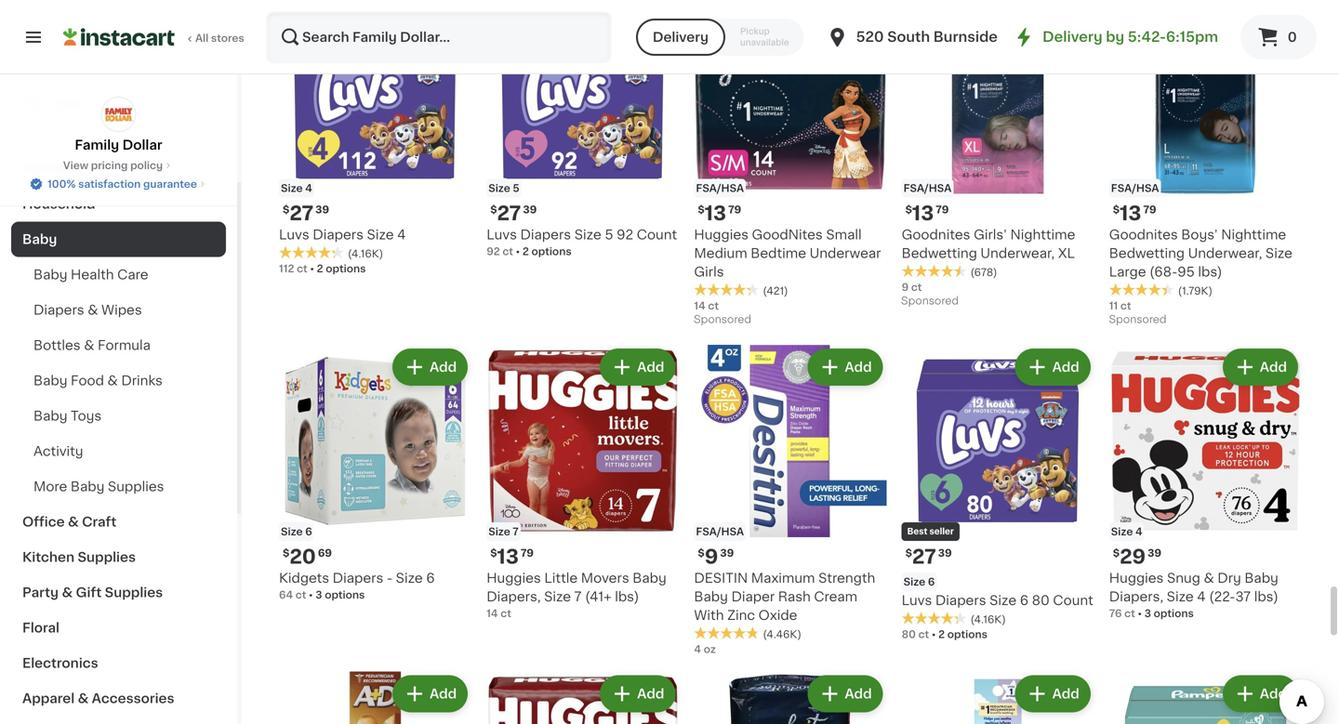 Task type: locate. For each thing, give the bounding box(es) containing it.
1 horizontal spatial goodnites
[[1109, 228, 1178, 241]]

little
[[544, 572, 578, 585]]

1 vertical spatial 14
[[487, 609, 498, 619]]

sponsored badge image for huggies goodnites small medium bedtime underwear girls
[[694, 315, 750, 325]]

1 horizontal spatial huggies
[[694, 228, 749, 241]]

1 nighttime from the left
[[1010, 228, 1075, 241]]

0 vertical spatial 3
[[316, 590, 322, 600]]

79 up goodnites girls' nighttime bedwetting underwear, xl
[[936, 204, 949, 215]]

$ for huggies snug & dry baby diapers, size 4 (22-37 lbs)
[[1113, 548, 1120, 558]]

1 vertical spatial size 4
[[1111, 527, 1143, 537]]

• down kidgets
[[309, 590, 313, 600]]

$ 13 79 for goodnites girls' nighttime bedwetting underwear, xl
[[905, 204, 949, 223]]

$ up desitin
[[698, 548, 705, 558]]

$ 13 79 down size 7
[[490, 547, 534, 567]]

0 horizontal spatial delivery
[[653, 31, 709, 44]]

39 inside $ 9 39
[[720, 548, 734, 558]]

14 down 'girls'
[[694, 301, 706, 311]]

baby left 'toys'
[[33, 410, 67, 423]]

27 down size 5
[[497, 204, 521, 223]]

2 horizontal spatial 27
[[912, 547, 936, 567]]

27 up luvs diapers size 4
[[290, 204, 314, 223]]

underwear, inside goodnites boys' nighttime bedwetting underwear, size large (68-95 lbs)
[[1188, 247, 1262, 260]]

luvs diapers size 5 92 count 92 ct • 2 options
[[487, 228, 677, 257]]

13 up large
[[1120, 204, 1142, 223]]

0 vertical spatial 5
[[513, 183, 520, 193]]

options inside huggies snug & dry baby diapers, size 4 (22-37 lbs) 76 ct • 3 options
[[1154, 609, 1194, 619]]

luvs down size 5
[[487, 228, 517, 241]]

$ inside $ 20 69
[[283, 548, 290, 558]]

(4.16k) down luvs diapers size 6 80 count
[[971, 615, 1006, 625]]

0 horizontal spatial 5
[[513, 183, 520, 193]]

$
[[283, 204, 290, 215], [698, 204, 705, 215], [490, 204, 497, 215], [905, 204, 912, 215], [1113, 204, 1120, 215], [283, 548, 290, 558], [698, 548, 705, 558], [490, 548, 497, 558], [905, 548, 912, 558], [1113, 548, 1120, 558]]

0 horizontal spatial size 4
[[281, 183, 312, 193]]

apparel & accessories link
[[11, 681, 226, 717]]

sponsored badge image down 9 ct
[[902, 296, 958, 307]]

product group containing 29
[[1109, 345, 1302, 621]]

1 underwear, from the left
[[981, 247, 1055, 260]]

instacart logo image
[[63, 26, 175, 48]]

size inside kidgets diapers -  size 6 64 ct • 3 options
[[396, 572, 423, 585]]

• down size 5
[[516, 246, 520, 257]]

0 horizontal spatial diapers,
[[487, 591, 541, 604]]

$ 13 79 up medium
[[698, 204, 741, 223]]

best seller
[[907, 528, 954, 536]]

520 south burnside avenue
[[856, 30, 1055, 44]]

& right bottles
[[84, 339, 94, 352]]

accessories
[[92, 692, 174, 705]]

(421)
[[763, 286, 788, 296]]

diapers inside luvs diapers size 5 92 count 92 ct • 2 options
[[520, 228, 571, 241]]

0 horizontal spatial 27
[[290, 204, 314, 223]]

huggies down $ 29 39
[[1109, 572, 1164, 585]]

$ down size 5
[[490, 204, 497, 215]]

0 vertical spatial 2
[[523, 246, 529, 257]]

size 6 down best
[[904, 577, 935, 587]]

2 horizontal spatial 2
[[938, 630, 945, 640]]

goodnites inside goodnites girls' nighttime bedwetting underwear, xl
[[902, 228, 970, 241]]

fsa/hsa
[[696, 183, 744, 193], [904, 183, 952, 193], [1111, 183, 1159, 193], [696, 527, 744, 537]]

huggies for 13
[[487, 572, 541, 585]]

supplies down activity 'link'
[[108, 480, 164, 493]]

diapers, down size 7
[[487, 591, 541, 604]]

baby inside huggies snug & dry baby diapers, size 4 (22-37 lbs) 76 ct • 3 options
[[1245, 572, 1279, 585]]

1 vertical spatial 80
[[902, 630, 916, 640]]

0 horizontal spatial (4.16k)
[[348, 249, 383, 259]]

delivery inside button
[[653, 31, 709, 44]]

huggies inside huggies snug & dry baby diapers, size 4 (22-37 lbs) 76 ct • 3 options
[[1109, 572, 1164, 585]]

size 6 up 20
[[281, 527, 312, 537]]

2
[[523, 246, 529, 257], [317, 263, 323, 274], [938, 630, 945, 640]]

dry
[[1218, 572, 1241, 585]]

ct down 'girls'
[[708, 301, 719, 311]]

ct right 64
[[296, 590, 306, 600]]

1 horizontal spatial 27
[[497, 204, 521, 223]]

2 vertical spatial 2
[[938, 630, 945, 640]]

0 vertical spatial (4.16k)
[[348, 249, 383, 259]]

7 left the (41+
[[574, 591, 582, 604]]

$ up medium
[[698, 204, 705, 215]]

(4.16k)
[[348, 249, 383, 259], [971, 615, 1006, 625]]

baby toys link
[[11, 399, 226, 434]]

27 down best seller
[[912, 547, 936, 567]]

0 vertical spatial 7
[[513, 527, 519, 537]]

rash
[[778, 591, 811, 604]]

count inside luvs diapers size 5 92 count 92 ct • 2 options
[[637, 228, 677, 241]]

girls'
[[974, 228, 1007, 241]]

(4.16k) for 6
[[971, 615, 1006, 625]]

family dollar logo image
[[101, 97, 136, 132]]

underwear, for boys'
[[1188, 247, 1262, 260]]

$ 27 39 down size 5
[[490, 204, 537, 223]]

0 horizontal spatial 9
[[705, 547, 718, 567]]

luvs up 112 in the top left of the page
[[279, 228, 309, 241]]

fsa/hsa up goodnites girls' nighttime bedwetting underwear, xl
[[904, 183, 952, 193]]

1 horizontal spatial size 4
[[1111, 527, 1143, 537]]

1 horizontal spatial luvs
[[487, 228, 517, 241]]

3 inside huggies snug & dry baby diapers, size 4 (22-37 lbs) 76 ct • 3 options
[[1145, 609, 1151, 619]]

size
[[281, 183, 303, 193], [488, 183, 510, 193], [367, 228, 394, 241], [574, 228, 601, 241], [1266, 247, 1293, 260], [281, 527, 303, 537], [488, 527, 510, 537], [1111, 527, 1133, 537], [396, 572, 423, 585], [904, 577, 925, 587], [544, 591, 571, 604], [1167, 591, 1194, 604], [990, 594, 1017, 607]]

bedwetting for boys'
[[1109, 247, 1185, 260]]

79 up medium
[[728, 204, 741, 215]]

household
[[22, 198, 95, 211]]

79 for girls'
[[936, 204, 949, 215]]

apparel & accessories
[[22, 692, 174, 705]]

goodnites
[[902, 228, 970, 241], [1109, 228, 1178, 241]]

delivery by 5:42-6:15pm link
[[1013, 26, 1218, 48]]

27 for luvs diapers size 4
[[290, 204, 314, 223]]

1 vertical spatial 9
[[705, 547, 718, 567]]

$ up 112 in the top left of the page
[[283, 204, 290, 215]]

ct down size 5
[[502, 246, 513, 257]]

office
[[22, 516, 65, 529]]

goodnites left girls'
[[902, 228, 970, 241]]

• right 76
[[1138, 609, 1142, 619]]

3 inside kidgets diapers -  size 6 64 ct • 3 options
[[316, 590, 322, 600]]

0 horizontal spatial bedwetting
[[902, 247, 977, 260]]

delivery for delivery
[[653, 31, 709, 44]]

0 vertical spatial 9
[[902, 282, 909, 292]]

79 up (68-
[[1143, 204, 1157, 215]]

luvs for luvs diapers size 4
[[279, 228, 309, 241]]

ct right 112 in the top left of the page
[[297, 263, 308, 274]]

fsa/hsa inside product group
[[696, 527, 744, 537]]

0 horizontal spatial underwear,
[[981, 247, 1055, 260]]

bottles & formula link
[[11, 328, 226, 363]]

1 horizontal spatial 2
[[523, 246, 529, 257]]

underwear
[[810, 247, 881, 260]]

nighttime inside goodnites girls' nighttime bedwetting underwear, xl
[[1010, 228, 1075, 241]]

goodnites up large
[[1109, 228, 1178, 241]]

• inside luvs diapers size 5 92 count 92 ct • 2 options
[[516, 246, 520, 257]]

$ inside $ 9 39
[[698, 548, 705, 558]]

• inside kidgets diapers -  size 6 64 ct • 3 options
[[309, 590, 313, 600]]

$ for luvs diapers size 5 92 count
[[490, 204, 497, 215]]

1 horizontal spatial size 6
[[904, 577, 935, 587]]

2 horizontal spatial huggies
[[1109, 572, 1164, 585]]

activity link
[[11, 434, 226, 469]]

1 horizontal spatial bedwetting
[[1109, 247, 1185, 260]]

underwear, down girls'
[[981, 247, 1055, 260]]

(4.16k) down luvs diapers size 4
[[348, 249, 383, 259]]

baby up 37
[[1245, 572, 1279, 585]]

1 horizontal spatial delivery
[[1043, 30, 1103, 44]]

ct
[[502, 246, 513, 257], [297, 263, 308, 274], [911, 282, 922, 292], [708, 301, 719, 311], [1121, 301, 1131, 311], [296, 590, 306, 600], [501, 609, 511, 619], [1125, 609, 1135, 619], [918, 630, 929, 640]]

0 horizontal spatial 2
[[317, 263, 323, 274]]

(4.46k)
[[763, 630, 802, 640]]

0 horizontal spatial $ 27 39
[[283, 204, 329, 223]]

diapers,
[[487, 591, 541, 604], [1109, 591, 1164, 604]]

huggies for 29
[[1109, 572, 1164, 585]]

options
[[531, 246, 572, 257], [326, 263, 366, 274], [325, 590, 365, 600], [1154, 609, 1194, 619], [947, 630, 988, 640]]

ct down size 7
[[501, 609, 511, 619]]

6 inside kidgets diapers -  size 6 64 ct • 3 options
[[426, 572, 435, 585]]

huggies inside huggies little movers baby diapers, size 7 (41+ lbs) 14 ct
[[487, 572, 541, 585]]

ct inside huggies snug & dry baby diapers, size 4 (22-37 lbs) 76 ct • 3 options
[[1125, 609, 1135, 619]]

fsa/hsa for huggies goodnites small medium bedtime underwear girls
[[696, 183, 744, 193]]

supplies down craft
[[78, 551, 136, 564]]

party
[[22, 586, 59, 599]]

service type group
[[636, 19, 804, 56]]

$ 13 79 up goodnites girls' nighttime bedwetting underwear, xl
[[905, 204, 949, 223]]

4
[[305, 183, 312, 193], [397, 228, 406, 241], [1136, 527, 1143, 537], [1197, 591, 1206, 604], [694, 645, 701, 655]]

underwear, inside goodnites girls' nighttime bedwetting underwear, xl
[[981, 247, 1055, 260]]

$ inside $ 29 39
[[1113, 548, 1120, 558]]

bedwetting inside goodnites boys' nighttime bedwetting underwear, size large (68-95 lbs)
[[1109, 247, 1185, 260]]

79 up huggies little movers baby diapers, size 7 (41+ lbs) 14 ct in the left bottom of the page
[[521, 548, 534, 558]]

3 down kidgets
[[316, 590, 322, 600]]

policy
[[130, 160, 163, 171]]

count for luvs diapers size 6 80 count
[[1053, 594, 1093, 607]]

diapers, inside huggies little movers baby diapers, size 7 (41+ lbs) 14 ct
[[487, 591, 541, 604]]

0 horizontal spatial 92
[[487, 246, 500, 257]]

3 right 76
[[1145, 609, 1151, 619]]

fsa/hsa up large
[[1111, 183, 1159, 193]]

nighttime inside goodnites boys' nighttime bedwetting underwear, size large (68-95 lbs)
[[1221, 228, 1286, 241]]

family dollar link
[[75, 97, 162, 154]]

• down luvs diapers size 6 80 count
[[932, 630, 936, 640]]

nighttime for size
[[1221, 228, 1286, 241]]

desitin maximum strength baby diaper rash cream with zinc oxide
[[694, 572, 875, 622]]

7 up huggies little movers baby diapers, size 7 (41+ lbs) 14 ct in the left bottom of the page
[[513, 527, 519, 537]]

$ 29 39
[[1113, 547, 1162, 567]]

$ up kidgets
[[283, 548, 290, 558]]

& right "food"
[[107, 374, 118, 387]]

5
[[513, 183, 520, 193], [605, 228, 613, 241]]

0 horizontal spatial 14
[[487, 609, 498, 619]]

view
[[63, 160, 88, 171]]

lbs) inside huggies snug & dry baby diapers, size 4 (22-37 lbs) 76 ct • 3 options
[[1254, 591, 1279, 604]]

$ up 9 ct
[[905, 204, 912, 215]]

0 horizontal spatial huggies
[[487, 572, 541, 585]]

1 horizontal spatial lbs)
[[1198, 265, 1223, 278]]

underwear, for girls'
[[981, 247, 1055, 260]]

& for accessories
[[78, 692, 89, 705]]

1 horizontal spatial count
[[1053, 594, 1093, 607]]

baby down bottles
[[33, 374, 67, 387]]

4 inside huggies snug & dry baby diapers, size 4 (22-37 lbs) 76 ct • 3 options
[[1197, 591, 1206, 604]]

95
[[1178, 265, 1195, 278]]

baby down household
[[22, 233, 57, 246]]

13 for goodnites boys' nighttime bedwetting underwear, size large (68-95 lbs)
[[1120, 204, 1142, 223]]

fsa/hsa for desitin maximum strength baby diaper rash cream with zinc oxide
[[696, 527, 744, 537]]

1 goodnites from the left
[[902, 228, 970, 241]]

baby inside baby link
[[22, 233, 57, 246]]

$ for luvs diapers size 4
[[283, 204, 290, 215]]

size inside goodnites boys' nighttime bedwetting underwear, size large (68-95 lbs)
[[1266, 247, 1293, 260]]

0 horizontal spatial sponsored badge image
[[694, 315, 750, 325]]

1 vertical spatial 7
[[574, 591, 582, 604]]

39 up luvs diapers size 5 92 count 92 ct • 2 options
[[523, 204, 537, 215]]

floral link
[[11, 611, 226, 646]]

39 down seller
[[938, 548, 952, 558]]

39 up desitin
[[720, 548, 734, 558]]

size inside huggies snug & dry baby diapers, size 4 (22-37 lbs) 76 ct • 3 options
[[1167, 591, 1194, 604]]

bedwetting up 9 ct
[[902, 247, 977, 260]]

product group
[[279, 1, 472, 276], [487, 1, 679, 259], [694, 1, 887, 330], [902, 1, 1094, 311], [1109, 1, 1302, 330], [279, 345, 472, 603], [487, 345, 679, 621], [694, 345, 887, 657], [902, 345, 1094, 642], [1109, 345, 1302, 621], [279, 672, 472, 724], [487, 672, 679, 724], [694, 672, 887, 724], [902, 672, 1094, 724], [1109, 672, 1302, 724]]

diapers, up 76
[[1109, 591, 1164, 604]]

& left wipes
[[88, 304, 98, 317]]

baby inside huggies little movers baby diapers, size 7 (41+ lbs) 14 ct
[[633, 572, 667, 585]]

baby food & drinks
[[33, 374, 163, 387]]

baby up with
[[694, 591, 728, 604]]

1 horizontal spatial sponsored badge image
[[902, 296, 958, 307]]

2 underwear, from the left
[[1188, 247, 1262, 260]]

20
[[290, 547, 316, 567]]

13 up medium
[[705, 204, 726, 223]]

options inside kidgets diapers -  size 6 64 ct • 3 options
[[325, 590, 365, 600]]

household link
[[11, 186, 226, 222]]

1 vertical spatial 5
[[605, 228, 613, 241]]

diapers inside kidgets diapers -  size 6 64 ct • 3 options
[[333, 572, 383, 585]]

$ 27 39 for luvs diapers size 5 92 count
[[490, 204, 537, 223]]

$ 27 39 up luvs diapers size 4
[[283, 204, 329, 223]]

2 bedwetting from the left
[[1109, 247, 1185, 260]]

1 horizontal spatial 5
[[605, 228, 613, 241]]

(1.79k)
[[1178, 286, 1213, 296]]

underwear,
[[981, 247, 1055, 260], [1188, 247, 1262, 260]]

fsa/hsa for goodnites girls' nighttime bedwetting underwear, xl
[[904, 183, 952, 193]]

& left craft
[[68, 516, 79, 529]]

bedtime
[[751, 247, 806, 260]]

1 horizontal spatial underwear,
[[1188, 247, 1262, 260]]

1 horizontal spatial 9
[[902, 282, 909, 292]]

fsa/hsa up $ 9 39
[[696, 527, 744, 537]]

14 down size 7
[[487, 609, 498, 619]]

ct down luvs diapers size 6 80 count
[[918, 630, 929, 640]]

essentials
[[77, 162, 146, 175]]

& for gift
[[62, 586, 73, 599]]

14 inside huggies little movers baby diapers, size 7 (41+ lbs) 14 ct
[[487, 609, 498, 619]]

1 vertical spatial 3
[[1145, 609, 1151, 619]]

79 for boys'
[[1143, 204, 1157, 215]]

2 nighttime from the left
[[1221, 228, 1286, 241]]

lbs)
[[1198, 265, 1223, 278], [615, 591, 639, 604], [1254, 591, 1279, 604]]

lbs) right 37
[[1254, 591, 1279, 604]]

holiday
[[22, 162, 74, 175]]

baby inside desitin maximum strength baby diaper rash cream with zinc oxide
[[694, 591, 728, 604]]

size 4 up the 29
[[1111, 527, 1143, 537]]

supplies down kitchen supplies link
[[105, 586, 163, 599]]

$ 13 79
[[698, 204, 741, 223], [905, 204, 949, 223], [1113, 204, 1157, 223], [490, 547, 534, 567]]

huggies up medium
[[694, 228, 749, 241]]

boys'
[[1181, 228, 1218, 241]]

view pricing policy link
[[63, 158, 174, 173]]

13 up goodnites girls' nighttime bedwetting underwear, xl
[[912, 204, 934, 223]]

2 horizontal spatial luvs
[[902, 594, 932, 607]]

$ for huggies goodnites small medium bedtime underwear girls
[[698, 204, 705, 215]]

options inside luvs diapers size 5 92 count 92 ct • 2 options
[[531, 246, 572, 257]]

baby right "movers"
[[633, 572, 667, 585]]

more baby supplies
[[33, 480, 164, 493]]

avenue
[[1001, 30, 1055, 44]]

0 horizontal spatial luvs
[[279, 228, 309, 241]]

& right apparel
[[78, 692, 89, 705]]

view pricing policy
[[63, 160, 163, 171]]

bottles
[[33, 339, 81, 352]]

sponsored badge image down 11 ct
[[1109, 315, 1166, 325]]

1 vertical spatial count
[[1053, 594, 1093, 607]]

size 4 up luvs diapers size 4
[[281, 183, 312, 193]]

1 vertical spatial supplies
[[78, 551, 136, 564]]

0 horizontal spatial lbs)
[[615, 591, 639, 604]]

1 horizontal spatial nighttime
[[1221, 228, 1286, 241]]

$ for goodnites boys' nighttime bedwetting underwear, size large (68-95 lbs)
[[1113, 204, 1120, 215]]

1 horizontal spatial 14
[[694, 301, 706, 311]]

goodnites inside goodnites boys' nighttime bedwetting underwear, size large (68-95 lbs)
[[1109, 228, 1178, 241]]

39
[[315, 204, 329, 215], [523, 204, 537, 215], [720, 548, 734, 558], [938, 548, 952, 558], [1148, 548, 1162, 558]]

lbs) right 95
[[1198, 265, 1223, 278]]

0 horizontal spatial size 6
[[281, 527, 312, 537]]

$ for kidgets diapers -  size 6
[[283, 548, 290, 558]]

baby right the more
[[71, 480, 104, 493]]

39 right the 29
[[1148, 548, 1162, 558]]

1 diapers, from the left
[[487, 591, 541, 604]]

dollar
[[122, 139, 162, 152]]

activity
[[33, 445, 83, 458]]

toys
[[71, 410, 102, 423]]

holiday essentials
[[22, 162, 146, 175]]

1 horizontal spatial 3
[[1145, 609, 1151, 619]]

girls
[[694, 265, 724, 278]]

1 horizontal spatial 7
[[574, 591, 582, 604]]

0 horizontal spatial 3
[[316, 590, 322, 600]]

14
[[694, 301, 706, 311], [487, 609, 498, 619]]

0 vertical spatial size 6
[[281, 527, 312, 537]]

0 vertical spatial 92
[[617, 228, 633, 241]]

$ 13 79 up large
[[1113, 204, 1157, 223]]

small
[[826, 228, 862, 241]]

luvs up 80 ct • 2 options
[[902, 594, 932, 607]]

fsa/hsa up medium
[[696, 183, 744, 193]]

$ up 76
[[1113, 548, 1120, 558]]

size inside huggies little movers baby diapers, size 7 (41+ lbs) 14 ct
[[544, 591, 571, 604]]

•
[[516, 246, 520, 257], [310, 263, 314, 274], [309, 590, 313, 600], [1138, 609, 1142, 619], [932, 630, 936, 640]]

count for luvs diapers size 5 92 count 92 ct • 2 options
[[637, 228, 677, 241]]

13 down size 7
[[497, 547, 519, 567]]

None search field
[[266, 11, 612, 63]]

2 goodnites from the left
[[1109, 228, 1178, 241]]

0 horizontal spatial goodnites
[[902, 228, 970, 241]]

$ down size 7
[[490, 548, 497, 558]]

0 vertical spatial count
[[637, 228, 677, 241]]

$ up large
[[1113, 204, 1120, 215]]

large
[[1109, 265, 1146, 278]]

size 4
[[281, 183, 312, 193], [1111, 527, 1143, 537]]

2 horizontal spatial sponsored badge image
[[1109, 315, 1166, 325]]

sponsored badge image down 14 ct
[[694, 315, 750, 325]]

lbs) down "movers"
[[615, 591, 639, 604]]

27
[[290, 204, 314, 223], [497, 204, 521, 223], [912, 547, 936, 567]]

1 horizontal spatial $ 27 39
[[490, 204, 537, 223]]

2 diapers, from the left
[[1109, 591, 1164, 604]]

& inside huggies snug & dry baby diapers, size 4 (22-37 lbs) 76 ct • 3 options
[[1204, 572, 1214, 585]]

92
[[617, 228, 633, 241], [487, 246, 500, 257]]

underwear, down "boys'" at the top of the page
[[1188, 247, 1262, 260]]

baby food & drinks link
[[11, 363, 226, 399]]

0 vertical spatial 80
[[1032, 594, 1050, 607]]

size inside luvs diapers size 5 92 count 92 ct • 2 options
[[574, 228, 601, 241]]

formula
[[98, 339, 151, 352]]

$ 27 39 down best seller
[[905, 547, 952, 567]]

1 horizontal spatial (4.16k)
[[971, 615, 1006, 625]]

39 inside $ 29 39
[[1148, 548, 1162, 558]]

baby left health
[[33, 268, 67, 281]]

huggies left little
[[487, 572, 541, 585]]

1 horizontal spatial diapers,
[[1109, 591, 1164, 604]]

0 horizontal spatial count
[[637, 228, 677, 241]]

1 vertical spatial (4.16k)
[[971, 615, 1006, 625]]

& left dry
[[1204, 572, 1214, 585]]

2 horizontal spatial lbs)
[[1254, 591, 1279, 604]]

size 6
[[281, 527, 312, 537], [904, 577, 935, 587]]

ct right 76
[[1125, 609, 1135, 619]]

bedwetting
[[902, 247, 977, 260], [1109, 247, 1185, 260]]

69
[[318, 548, 332, 558]]

craft
[[82, 516, 117, 529]]

39 up luvs diapers size 4
[[315, 204, 329, 215]]

0 horizontal spatial 7
[[513, 527, 519, 537]]

39 for luvs diapers size 5 92 count
[[523, 204, 537, 215]]

$ for goodnites girls' nighttime bedwetting underwear, xl
[[905, 204, 912, 215]]

0 horizontal spatial nighttime
[[1010, 228, 1075, 241]]

lbs) inside huggies little movers baby diapers, size 7 (41+ lbs) 14 ct
[[615, 591, 639, 604]]

1 horizontal spatial 80
[[1032, 594, 1050, 607]]

1 vertical spatial 2
[[317, 263, 323, 274]]

sponsored badge image
[[902, 296, 958, 307], [694, 315, 750, 325], [1109, 315, 1166, 325]]

gift
[[76, 586, 102, 599]]

2 for luvs diapers size 6 80 count
[[938, 630, 945, 640]]

diapers
[[313, 228, 364, 241], [520, 228, 571, 241], [33, 304, 84, 317], [333, 572, 383, 585], [935, 594, 986, 607]]

bedwetting inside goodnites girls' nighttime bedwetting underwear, xl
[[902, 247, 977, 260]]

1 bedwetting from the left
[[902, 247, 977, 260]]

0 vertical spatial size 4
[[281, 183, 312, 193]]

& left gift
[[62, 586, 73, 599]]

$ 13 79 for goodnites boys' nighttime bedwetting underwear, size large (68-95 lbs)
[[1113, 204, 1157, 223]]

nighttime up xl
[[1010, 228, 1075, 241]]



Task type: describe. For each thing, give the bounding box(es) containing it.
with
[[694, 609, 724, 622]]

drinks
[[121, 374, 163, 387]]

11 ct
[[1109, 301, 1131, 311]]

9 inside product group
[[705, 547, 718, 567]]

goodnites
[[752, 228, 823, 241]]

sponsored badge image for goodnites girls' nighttime bedwetting underwear, xl
[[902, 296, 958, 307]]

size 7
[[488, 527, 519, 537]]

& for wipes
[[88, 304, 98, 317]]

ct inside huggies little movers baby diapers, size 7 (41+ lbs) 14 ct
[[501, 609, 511, 619]]

desitin
[[694, 572, 748, 585]]

100%
[[48, 179, 76, 189]]

$ 13 79 for huggies goodnites small medium bedtime underwear girls
[[698, 204, 741, 223]]

goodnites boys' nighttime bedwetting underwear, size large (68-95 lbs)
[[1109, 228, 1293, 278]]

size 5
[[488, 183, 520, 193]]

office & craft
[[22, 516, 117, 529]]

80 ct • 2 options
[[902, 630, 988, 640]]

13 for goodnites girls' nighttime bedwetting underwear, xl
[[912, 204, 934, 223]]

all
[[195, 33, 209, 43]]

(4.16k) for 4
[[348, 249, 383, 259]]

1 vertical spatial size 6
[[904, 577, 935, 587]]

27 for luvs diapers size 5 92 count
[[497, 204, 521, 223]]

39 for desitin maximum strength baby diaper rash cream with zinc oxide
[[720, 548, 734, 558]]

product group containing 20
[[279, 345, 472, 603]]

lists link
[[11, 84, 226, 121]]

$ 20 69
[[283, 547, 332, 567]]

huggies little movers baby diapers, size 7 (41+ lbs) 14 ct
[[487, 572, 667, 619]]

baby inside more baby supplies link
[[71, 480, 104, 493]]

zinc
[[727, 609, 755, 622]]

size 4 for 27
[[281, 183, 312, 193]]

ct inside kidgets diapers -  size 6 64 ct • 3 options
[[296, 590, 306, 600]]

goodnites for goodnites boys' nighttime bedwetting underwear, size large (68-95 lbs)
[[1109, 228, 1178, 241]]

delivery button
[[636, 19, 725, 56]]

0 horizontal spatial 80
[[902, 630, 916, 640]]

• inside huggies snug & dry baby diapers, size 4 (22-37 lbs) 76 ct • 3 options
[[1138, 609, 1142, 619]]

4 oz
[[694, 645, 716, 655]]

medium
[[694, 247, 747, 260]]

$ for huggies little movers baby diapers, size 7 (41+ lbs)
[[490, 548, 497, 558]]

76
[[1109, 609, 1122, 619]]

$ 27 39 for luvs diapers size 4
[[283, 204, 329, 223]]

112
[[279, 263, 294, 274]]

• right 112 in the top left of the page
[[310, 263, 314, 274]]

huggies goodnites small medium bedtime underwear girls
[[694, 228, 881, 278]]

xl
[[1058, 247, 1075, 260]]

luvs for luvs diapers size 6 80 count
[[902, 594, 932, 607]]

0 vertical spatial 14
[[694, 301, 706, 311]]

diapers for luvs diapers size 6 80 count
[[935, 594, 986, 607]]

2 inside luvs diapers size 5 92 count 92 ct • 2 options
[[523, 246, 529, 257]]

bedwetting for girls'
[[902, 247, 977, 260]]

(68-
[[1150, 265, 1178, 278]]

guarantee
[[143, 179, 197, 189]]

luvs inside luvs diapers size 5 92 count 92 ct • 2 options
[[487, 228, 517, 241]]

party & gift supplies
[[22, 586, 163, 599]]

food
[[71, 374, 104, 387]]

2 for luvs diapers size 4
[[317, 263, 323, 274]]

diapers for luvs diapers size 5 92 count 92 ct • 2 options
[[520, 228, 571, 241]]

1 horizontal spatial 92
[[617, 228, 633, 241]]

ct right 11
[[1121, 301, 1131, 311]]

lbs) inside goodnites boys' nighttime bedwetting underwear, size large (68-95 lbs)
[[1198, 265, 1223, 278]]

more baby supplies link
[[11, 469, 226, 505]]

strength
[[818, 572, 875, 585]]

care
[[117, 268, 148, 281]]

520
[[856, 30, 884, 44]]

all stores
[[195, 33, 244, 43]]

9 ct
[[902, 282, 922, 292]]

diapers for luvs diapers size 4
[[313, 228, 364, 241]]

best
[[907, 528, 928, 536]]

$ down best
[[905, 548, 912, 558]]

112 ct • 2 options
[[279, 263, 366, 274]]

party & gift supplies link
[[11, 575, 226, 611]]

13 for huggies goodnites small medium bedtime underwear girls
[[705, 204, 726, 223]]

5:42-
[[1128, 30, 1166, 44]]

delivery for delivery by 5:42-6:15pm
[[1043, 30, 1103, 44]]

2 vertical spatial supplies
[[105, 586, 163, 599]]

1 vertical spatial 92
[[487, 246, 500, 257]]

29
[[1120, 547, 1146, 567]]

39 for huggies snug & dry baby diapers, size 4 (22-37 lbs)
[[1148, 548, 1162, 558]]

2 horizontal spatial $ 27 39
[[905, 547, 952, 567]]

family dollar
[[75, 139, 162, 152]]

sponsored badge image for goodnites boys' nighttime bedwetting underwear, size large (68-95 lbs)
[[1109, 315, 1166, 325]]

11
[[1109, 301, 1118, 311]]

$ 9 39
[[698, 547, 734, 567]]

lists
[[52, 96, 84, 109]]

fsa/hsa for goodnites boys' nighttime bedwetting underwear, size large (68-95 lbs)
[[1111, 183, 1159, 193]]

(41+
[[585, 591, 612, 604]]

delivery by 5:42-6:15pm
[[1043, 30, 1218, 44]]

movers
[[581, 572, 629, 585]]

satisfaction
[[78, 179, 141, 189]]

baby inside baby toys link
[[33, 410, 67, 423]]

& for craft
[[68, 516, 79, 529]]

Search field
[[268, 13, 610, 61]]

office & craft link
[[11, 505, 226, 540]]

ct down goodnites girls' nighttime bedwetting underwear, xl
[[911, 282, 922, 292]]

0 vertical spatial supplies
[[108, 480, 164, 493]]

-
[[387, 572, 393, 585]]

$ for desitin maximum strength baby diaper rash cream with zinc oxide
[[698, 548, 705, 558]]

goodnites girls' nighttime bedwetting underwear, xl
[[902, 228, 1075, 260]]

0
[[1288, 31, 1297, 44]]

huggies inside huggies goodnites small medium bedtime underwear girls
[[694, 228, 749, 241]]

100% satisfaction guarantee
[[48, 179, 197, 189]]

diapers & wipes
[[33, 304, 142, 317]]

oz
[[704, 645, 716, 655]]

wipes
[[101, 304, 142, 317]]

diapers for kidgets diapers -  size 6 64 ct • 3 options
[[333, 572, 383, 585]]

luvs diapers size 4
[[279, 228, 406, 241]]

nighttime for xl
[[1010, 228, 1075, 241]]

luvs diapers size 6 80 count
[[902, 594, 1093, 607]]

diapers & wipes link
[[11, 292, 226, 328]]

electronics link
[[11, 646, 226, 681]]

product group containing 9
[[694, 345, 887, 657]]

stores
[[211, 33, 244, 43]]

kitchen supplies
[[22, 551, 136, 564]]

& for formula
[[84, 339, 94, 352]]

(678)
[[971, 267, 997, 277]]

baby toys
[[33, 410, 102, 423]]

south
[[887, 30, 930, 44]]

79 for goodnites
[[728, 204, 741, 215]]

baby inside baby food & drinks link
[[33, 374, 67, 387]]

ct inside luvs diapers size 5 92 count 92 ct • 2 options
[[502, 246, 513, 257]]

baby health care link
[[11, 257, 226, 292]]

7 inside huggies little movers baby diapers, size 7 (41+ lbs) 14 ct
[[574, 591, 582, 604]]

electronics
[[22, 657, 98, 670]]

39 for luvs diapers size 4
[[315, 204, 329, 215]]

size 4 for 29
[[1111, 527, 1143, 537]]

family
[[75, 139, 119, 152]]

diapers, inside huggies snug & dry baby diapers, size 4 (22-37 lbs) 76 ct • 3 options
[[1109, 591, 1164, 604]]

5 inside luvs diapers size 5 92 count 92 ct • 2 options
[[605, 228, 613, 241]]

maximum
[[751, 572, 815, 585]]

snug
[[1167, 572, 1201, 585]]

by
[[1106, 30, 1124, 44]]

diaper
[[731, 591, 775, 604]]

health
[[71, 268, 114, 281]]

goodnites for goodnites girls' nighttime bedwetting underwear, xl
[[902, 228, 970, 241]]



Task type: vqa. For each thing, say whether or not it's contained in the screenshot.


